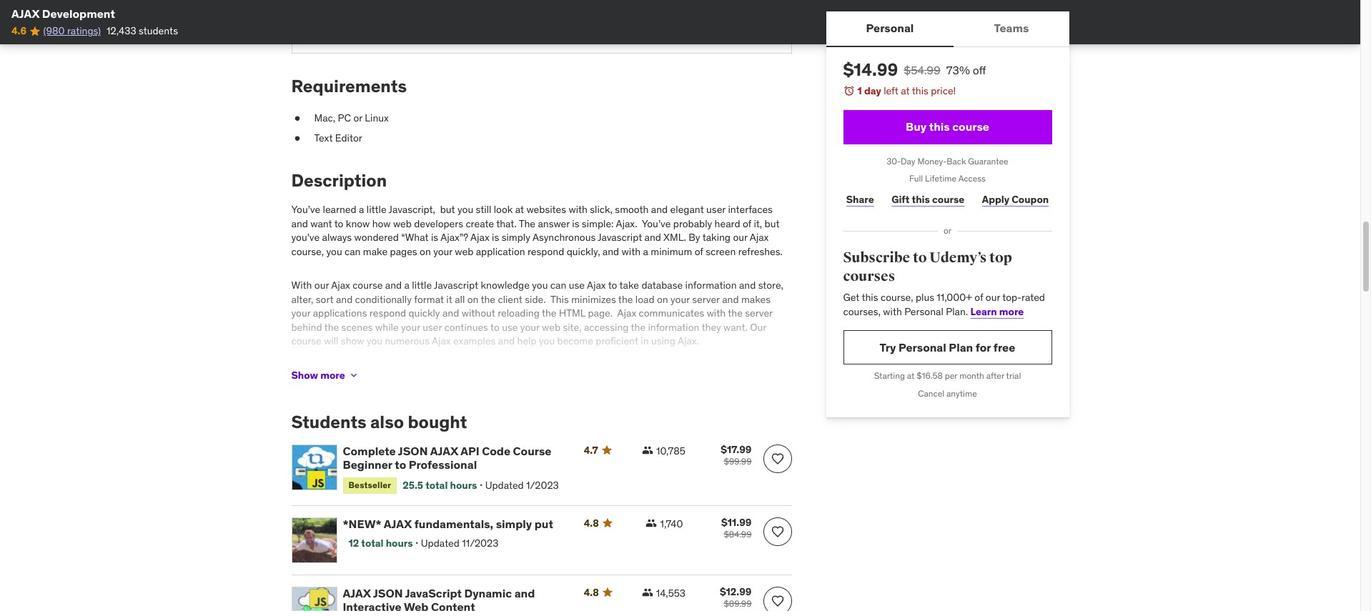 Task type: locate. For each thing, give the bounding box(es) containing it.
for left the free on the bottom right of the page
[[976, 340, 991, 355]]

0 vertical spatial can
[[345, 245, 361, 258]]

1 horizontal spatial hours
[[450, 479, 477, 492]]

1 vertical spatial wishlist image
[[771, 525, 785, 539]]

hours right 12
[[386, 537, 413, 550]]

0 vertical spatial total
[[426, 479, 448, 492]]

minimizes
[[572, 293, 616, 306]]

4.8
[[584, 517, 599, 530], [584, 586, 599, 599]]

in
[[641, 335, 649, 348]]

a up know
[[359, 203, 364, 216]]

our down 'heard'
[[733, 231, 748, 244]]

0 vertical spatial hours
[[450, 479, 477, 492]]

wishlist image right the $99.99
[[771, 452, 785, 466]]

of inside in our ajax course, master trainer mark lassoff takes you through the basics of ajax right to advanced topics like parsing json responses from web services.  our ajax course is recommended for all web developers who want to improve their client side skills, and make professional, fast and responsive web applications.
[[630, 363, 639, 376]]

little up the how
[[367, 203, 387, 216]]

but
[[765, 217, 780, 230]]

try personal plan for free
[[880, 340, 1016, 355]]

to up 25.5
[[395, 458, 406, 472]]

this down '$54.99'
[[912, 84, 929, 97]]

ajax
[[11, 6, 40, 21], [430, 444, 458, 458], [384, 517, 412, 531], [343, 586, 371, 600]]

improve
[[303, 391, 339, 404]]

the up without
[[481, 293, 496, 306]]

is up the asynchronous
[[572, 217, 580, 230]]

your up 'communicates'
[[671, 293, 690, 306]]

price!
[[931, 84, 956, 97]]

with left slick,
[[569, 203, 588, 216]]

you right help on the bottom left of the page
[[539, 335, 555, 348]]

0 vertical spatial client
[[498, 293, 523, 306]]

per
[[945, 371, 958, 382]]

1 horizontal spatial server
[[745, 307, 773, 320]]

wondered
[[354, 231, 399, 244]]

course inside buy this course button
[[953, 119, 990, 134]]

1 vertical spatial client
[[364, 391, 389, 404]]

1 wishlist image from the top
[[771, 452, 785, 466]]

want
[[311, 217, 332, 230], [761, 377, 783, 390]]

the
[[481, 293, 496, 306], [619, 293, 633, 306], [542, 307, 557, 320], [728, 307, 743, 320], [324, 321, 339, 334], [631, 321, 646, 334], [582, 363, 597, 376]]

0 horizontal spatial updated
[[421, 537, 460, 550]]

xsmall image
[[291, 112, 303, 126], [348, 370, 359, 381], [642, 445, 654, 456], [642, 587, 653, 598]]

0 vertical spatial server
[[692, 293, 720, 306]]

help
[[517, 335, 537, 348]]

course inside in our ajax course, master trainer mark lassoff takes you through the basics of ajax right to advanced topics like parsing json responses from web services.  our ajax course is recommended for all web developers who want to improve their client side skills, and make professional, fast and responsive web applications.
[[531, 377, 561, 390]]

master
[[375, 363, 406, 376]]

2 horizontal spatial a
[[643, 245, 649, 258]]

ajax inside ajax json javascript dynamic and interactive web content
[[343, 586, 371, 600]]

to down parsing
[[291, 391, 301, 404]]

1 horizontal spatial use
[[569, 279, 585, 292]]

1,740
[[660, 517, 683, 530]]

our up learn more link
[[986, 291, 1001, 304]]

refreshes.
[[739, 245, 783, 258]]

and right "quickly," at the top left
[[603, 245, 620, 258]]

1 vertical spatial information
[[648, 321, 700, 334]]

wishlist image
[[771, 594, 785, 608]]

is
[[572, 217, 580, 230], [431, 231, 438, 244], [492, 231, 499, 244], [564, 377, 571, 390]]

0 vertical spatial respond
[[528, 245, 564, 258]]

2 horizontal spatial course,
[[881, 291, 914, 304]]

1 horizontal spatial developers
[[689, 377, 738, 390]]

top-
[[1003, 291, 1022, 304]]

0 horizontal spatial ajax.
[[616, 217, 638, 230]]

simply
[[502, 231, 531, 244], [496, 517, 532, 531]]

this up the courses, at right
[[862, 291, 879, 304]]

course up back
[[953, 119, 990, 134]]

0 horizontal spatial hours
[[386, 537, 413, 550]]

1 vertical spatial simply
[[496, 517, 532, 531]]

topics
[[742, 363, 770, 376]]

1 vertical spatial developers
[[689, 377, 738, 390]]

0 horizontal spatial little
[[367, 203, 387, 216]]

can
[[345, 245, 361, 258], [551, 279, 567, 292]]

you've learned a little javascript,  but you still look at websites with slick, smooth and elegant user interfaces and want to know how web developers create that. the answer is simple: ajax.  you've probably heard of it, but you've always wondered "what is ajax"? ajax is simply asynchronous javascript and xml. by taking our ajax course, you can make pages on your web application respond quickly, and with a minimum of screen refreshes.
[[291, 203, 783, 258]]

json inside complete json ajax api code course beginner to professional
[[398, 444, 428, 458]]

like
[[772, 363, 788, 376]]

course
[[953, 119, 990, 134], [933, 193, 965, 206], [353, 279, 383, 292], [291, 335, 322, 348], [531, 377, 561, 390]]

0 horizontal spatial course,
[[291, 245, 324, 258]]

our inside you've learned a little javascript,  but you still look at websites with slick, smooth and elegant user interfaces and want to know how web developers create that. the answer is simple: ajax.  you've probably heard of it, but you've always wondered "what is ajax"? ajax is simply asynchronous javascript and xml. by taking our ajax course, you can make pages on your web application respond quickly, and with a minimum of screen refreshes.
[[733, 231, 748, 244]]

0 horizontal spatial more
[[321, 369, 345, 382]]

or
[[354, 112, 363, 124], [944, 225, 952, 236]]

screen
[[706, 245, 736, 258]]

ajax right show
[[319, 363, 338, 376]]

0 vertical spatial want
[[311, 217, 332, 230]]

proficient
[[596, 335, 639, 348]]

1 horizontal spatial xsmall image
[[646, 517, 658, 529]]

all down right
[[655, 377, 665, 390]]

the inside in our ajax course, master trainer mark lassoff takes you through the basics of ajax right to advanced topics like parsing json responses from web services.  our ajax course is recommended for all web developers who want to improve their client side skills, and make professional, fast and responsive web applications.
[[582, 363, 597, 376]]

0 vertical spatial little
[[367, 203, 387, 216]]

updated down "*new* ajax fundamentals, simply put"
[[421, 537, 460, 550]]

course down lifetime on the right top of page
[[933, 193, 965, 206]]

ajax left api
[[430, 444, 458, 458]]

json
[[327, 377, 352, 390], [398, 444, 428, 458], [373, 586, 403, 600]]

respond down the asynchronous
[[528, 245, 564, 258]]

1 horizontal spatial updated
[[485, 479, 524, 492]]

1 vertical spatial total
[[361, 537, 384, 550]]

1 vertical spatial more
[[321, 369, 345, 382]]

back
[[947, 156, 967, 166]]

on up without
[[467, 293, 479, 306]]

0 vertical spatial personal
[[866, 21, 914, 35]]

1 vertical spatial can
[[551, 279, 567, 292]]

at right "left" at top
[[901, 84, 910, 97]]

1 vertical spatial at
[[515, 203, 524, 216]]

right
[[662, 363, 683, 376]]

personal down plus
[[905, 305, 944, 318]]

0 vertical spatial json
[[327, 377, 352, 390]]

money-
[[918, 156, 947, 166]]

and inside ajax json javascript dynamic and interactive web content
[[515, 586, 535, 600]]

1 vertical spatial user
[[423, 321, 442, 334]]

this inside button
[[929, 119, 950, 134]]

web up skills,
[[426, 377, 445, 390]]

0 vertical spatial updated
[[485, 479, 524, 492]]

javascript up the it
[[434, 279, 479, 292]]

with
[[291, 279, 312, 292]]

ajax. down smooth
[[616, 217, 638, 230]]

you right takes
[[526, 363, 542, 376]]

1 horizontal spatial total
[[426, 479, 448, 492]]

make down 'services.'
[[458, 391, 483, 404]]

1 vertical spatial or
[[944, 225, 952, 236]]

can up html
[[551, 279, 567, 292]]

can inside with our ajax course and a little javascript knowledge you can use ajax to take database information and store, alter, sort and conditionally format it all on the client side.  this minimizes the load on your server and makes your applications respond quickly and without reloading the html page.  ajax communicates with the server behind the scenes while your user continues to use your web site, accessing the information they want. our course will show you numerous ajax examples and help you become proficient in using ajax.
[[551, 279, 567, 292]]

with inside the get this course, plus 11,000+ of our top-rated courses, with personal plan.
[[883, 305, 902, 318]]

0 vertical spatial simply
[[502, 231, 531, 244]]

client down knowledge
[[498, 293, 523, 306]]

for right the recommended
[[641, 377, 653, 390]]

for
[[976, 340, 991, 355], [641, 377, 653, 390]]

0 horizontal spatial make
[[363, 245, 388, 258]]

beginner
[[343, 458, 392, 472]]

0 horizontal spatial use
[[502, 321, 518, 334]]

course, down "you've"
[[291, 245, 324, 258]]

a
[[359, 203, 364, 216], [643, 245, 649, 258], [404, 279, 410, 292]]

ajax down 12
[[343, 586, 371, 600]]

our inside in our ajax course, master trainer mark lassoff takes you through the basics of ajax right to advanced topics like parsing json responses from web services.  our ajax course is recommended for all web developers who want to improve their client side skills, and make professional, fast and responsive web applications.
[[302, 363, 317, 376]]

2 vertical spatial a
[[404, 279, 410, 292]]

0 horizontal spatial or
[[354, 112, 363, 124]]

0 horizontal spatial respond
[[370, 307, 406, 320]]

xsmall image
[[291, 131, 303, 145], [646, 517, 658, 529]]

web
[[404, 600, 429, 611]]

at left the $16.58
[[907, 371, 915, 382]]

1 vertical spatial course,
[[881, 291, 914, 304]]

is up the application
[[492, 231, 499, 244]]

$84.99
[[724, 529, 752, 540]]

0 horizontal spatial javascript
[[434, 279, 479, 292]]

1 horizontal spatial make
[[458, 391, 483, 404]]

use up minimizes
[[569, 279, 585, 292]]

students
[[291, 411, 367, 433]]

to left udemy's
[[913, 249, 927, 267]]

information down 'communicates'
[[648, 321, 700, 334]]

try personal plan for free link
[[844, 331, 1052, 365]]

1 vertical spatial 4.8
[[584, 586, 599, 599]]

2 wishlist image from the top
[[771, 525, 785, 539]]

day
[[865, 84, 882, 97]]

total right 12
[[361, 537, 384, 550]]

use down reloading
[[502, 321, 518, 334]]

2 vertical spatial personal
[[899, 340, 947, 355]]

javascript inside you've learned a little javascript,  but you still look at websites with slick, smooth and elegant user interfaces and want to know how web developers create that. the answer is simple: ajax.  you've probably heard of it, but you've always wondered "what is ajax"? ajax is simply asynchronous javascript and xml. by taking our ajax course, you can make pages on your web application respond quickly, and with a minimum of screen refreshes.
[[598, 231, 642, 244]]

1 vertical spatial little
[[412, 279, 432, 292]]

a left minimum
[[643, 245, 649, 258]]

our inside with our ajax course and a little javascript knowledge you can use ajax to take database information and store, alter, sort and conditionally format it all on the client side.  this minimizes the load on your server and makes your applications respond quickly and without reloading the html page.  ajax communicates with the server behind the scenes while your user continues to use your web site, accessing the information they want. our course will show you numerous ajax examples and help you become proficient in using ajax.
[[315, 279, 329, 292]]

1 horizontal spatial respond
[[528, 245, 564, 258]]

ajax json javascript dynamic and interactive web content
[[343, 586, 535, 611]]

73%
[[947, 63, 970, 77]]

web down ajax"?
[[455, 245, 474, 258]]

trial
[[1007, 371, 1021, 382]]

user inside you've learned a little javascript,  but you still look at websites with slick, smooth and elegant user interfaces and want to know how web developers create that. the answer is simple: ajax.  you've probably heard of it, but you've always wondered "what is ajax"? ajax is simply asynchronous javascript and xml. by taking our ajax course, you can make pages on your web application respond quickly, and with a minimum of screen refreshes.
[[707, 203, 726, 216]]

simply left put
[[496, 517, 532, 531]]

0 horizontal spatial a
[[359, 203, 364, 216]]

to down learned
[[334, 217, 344, 230]]

0 vertical spatial user
[[707, 203, 726, 216]]

asynchronous
[[533, 231, 596, 244]]

skills,
[[412, 391, 437, 404]]

side.
[[525, 293, 546, 306]]

developers down advanced
[[689, 377, 738, 390]]

1 vertical spatial updated
[[421, 537, 460, 550]]

web left site,
[[542, 321, 561, 334]]

hours for 25.5 total hours
[[450, 479, 477, 492]]

more down the top-
[[1000, 305, 1024, 318]]

0 horizontal spatial want
[[311, 217, 332, 230]]

2 4.8 from the top
[[584, 586, 599, 599]]

to left take
[[608, 279, 618, 292]]

more for learn more
[[1000, 305, 1024, 318]]

gift
[[892, 193, 910, 206]]

javascript inside with our ajax course and a little javascript knowledge you can use ajax to take database information and store, alter, sort and conditionally format it all on the client side.  this minimizes the load on your server and makes your applications respond quickly and without reloading the html page.  ajax communicates with the server behind the scenes while your user continues to use your web site, accessing the information they want. our course will show you numerous ajax examples and help you become proficient in using ajax.
[[434, 279, 479, 292]]

tab list
[[826, 11, 1070, 47]]

course, inside the get this course, plus 11,000+ of our top-rated courses, with personal plan.
[[881, 291, 914, 304]]

0 vertical spatial all
[[455, 293, 465, 306]]

advanced
[[697, 363, 740, 376]]

hours for 12 total hours
[[386, 537, 413, 550]]

0 vertical spatial wishlist image
[[771, 452, 785, 466]]

you
[[458, 203, 474, 216], [326, 245, 342, 258], [532, 279, 548, 292], [367, 335, 383, 348], [539, 335, 555, 348], [526, 363, 542, 376]]

0 horizontal spatial user
[[423, 321, 442, 334]]

server up they
[[692, 293, 720, 306]]

0 vertical spatial or
[[354, 112, 363, 124]]

0 vertical spatial developers
[[414, 217, 463, 230]]

0 horizontal spatial for
[[641, 377, 653, 390]]

ajax up 12 total hours
[[384, 517, 412, 531]]

dynamic
[[464, 586, 512, 600]]

json for complete
[[398, 444, 428, 458]]

1 horizontal spatial want
[[761, 377, 783, 390]]

1 vertical spatial xsmall image
[[646, 517, 658, 529]]

1 vertical spatial want
[[761, 377, 783, 390]]

4.7
[[584, 444, 598, 457]]

respond inside you've learned a little javascript,  but you still look at websites with slick, smooth and elegant user interfaces and want to know how web developers create that. the answer is simple: ajax.  you've probably heard of it, but you've always wondered "what is ajax"? ajax is simply asynchronous javascript and xml. by taking our ajax course, you can make pages on your web application respond quickly, and with a minimum of screen refreshes.
[[528, 245, 564, 258]]

2 vertical spatial json
[[373, 586, 403, 600]]

xsmall image left 10,785
[[642, 445, 654, 456]]

load
[[636, 293, 655, 306]]

the down take
[[619, 293, 633, 306]]

personal inside personal button
[[866, 21, 914, 35]]

server
[[692, 293, 720, 306], [745, 307, 773, 320]]

0 horizontal spatial developers
[[414, 217, 463, 230]]

$11.99 $84.99
[[722, 516, 752, 540]]

0 horizontal spatial on
[[420, 245, 431, 258]]

1 vertical spatial make
[[458, 391, 483, 404]]

ajax up professional,
[[510, 377, 529, 390]]

0 vertical spatial course,
[[291, 245, 324, 258]]

is inside in our ajax course, master trainer mark lassoff takes you through the basics of ajax right to advanced topics like parsing json responses from web services.  our ajax course is recommended for all web developers who want to improve their client side skills, and make professional, fast and responsive web applications.
[[564, 377, 571, 390]]

1 vertical spatial all
[[655, 377, 665, 390]]

1 4.8 from the top
[[584, 517, 599, 530]]

with
[[569, 203, 588, 216], [622, 245, 641, 258], [883, 305, 902, 318], [707, 307, 726, 320]]

a up "conditionally"
[[404, 279, 410, 292]]

1 vertical spatial javascript
[[434, 279, 479, 292]]

requirements
[[291, 75, 407, 97]]

want down like
[[761, 377, 783, 390]]

little inside you've learned a little javascript,  but you still look at websites with slick, smooth and elegant user interfaces and want to know how web developers create that. the answer is simple: ajax.  you've probably heard of it, but you've always wondered "what is ajax"? ajax is simply asynchronous javascript and xml. by taking our ajax course, you can make pages on your web application respond quickly, and with a minimum of screen refreshes.
[[367, 203, 387, 216]]

xsmall image left '1,740'
[[646, 517, 658, 529]]

and left elegant
[[651, 203, 668, 216]]

want inside you've learned a little javascript,  but you still look at websites with slick, smooth and elegant user interfaces and want to know how web developers create that. the answer is simple: ajax.  you've probably heard of it, but you've always wondered "what is ajax"? ajax is simply asynchronous javascript and xml. by taking our ajax course, you can make pages on your web application respond quickly, and with a minimum of screen refreshes.
[[311, 217, 332, 230]]

make inside you've learned a little javascript,  but you still look at websites with slick, smooth and elegant user interfaces and want to know how web developers create that. the answer is simple: ajax.  you've probably heard of it, but you've always wondered "what is ajax"? ajax is simply asynchronous javascript and xml. by taking our ajax course, you can make pages on your web application respond quickly, and with a minimum of screen refreshes.
[[363, 245, 388, 258]]

ajax
[[471, 231, 490, 244], [750, 231, 769, 244], [331, 279, 350, 292], [587, 279, 606, 292], [432, 335, 451, 348], [319, 363, 338, 376], [641, 363, 660, 376], [510, 377, 529, 390]]

of right 'basics'
[[630, 363, 639, 376]]

0 vertical spatial javascript
[[598, 231, 642, 244]]

simply inside you've learned a little javascript,  but you still look at websites with slick, smooth and elegant user interfaces and want to know how web developers create that. the answer is simple: ajax.  you've probably heard of it, but you've always wondered "what is ajax"? ajax is simply asynchronous javascript and xml. by taking our ajax course, you can make pages on your web application respond quickly, and with a minimum of screen refreshes.
[[502, 231, 531, 244]]

javascript down simple:
[[598, 231, 642, 244]]

this inside the get this course, plus 11,000+ of our top-rated courses, with personal plan.
[[862, 291, 879, 304]]

your down alter,
[[291, 307, 311, 320]]

json inside ajax json javascript dynamic and interactive web content
[[373, 586, 403, 600]]

more inside button
[[321, 369, 345, 382]]

and right fast
[[564, 391, 581, 404]]

ajax up sort
[[331, 279, 350, 292]]

0 vertical spatial xsmall image
[[291, 131, 303, 145]]

0 horizontal spatial total
[[361, 537, 384, 550]]

json up their
[[327, 377, 352, 390]]

course, inside in our ajax course, master trainer mark lassoff takes you through the basics of ajax right to advanced topics like parsing json responses from web services.  our ajax course is recommended for all web developers who want to improve their client side skills, and make professional, fast and responsive web applications.
[[340, 363, 373, 376]]

1 vertical spatial ajax.
[[678, 335, 699, 348]]

and up makes
[[739, 279, 756, 292]]

course, left plus
[[881, 291, 914, 304]]

course
[[513, 444, 552, 458]]

of down by at the top right of the page
[[695, 245, 704, 258]]

and left xml.
[[645, 231, 661, 244]]

or right pc
[[354, 112, 363, 124]]

2 vertical spatial at
[[907, 371, 915, 382]]

$89.99
[[724, 598, 752, 609]]

bestseller
[[349, 480, 391, 491]]

user up 'heard'
[[707, 203, 726, 216]]

ajax left right
[[641, 363, 660, 376]]

developers up ajax"?
[[414, 217, 463, 230]]

1 horizontal spatial more
[[1000, 305, 1024, 318]]

0 vertical spatial a
[[359, 203, 364, 216]]

total down the professional
[[426, 479, 448, 492]]

communicates
[[639, 307, 705, 320]]

all inside with our ajax course and a little javascript knowledge you can use ajax to take database information and store, alter, sort and conditionally format it all on the client side.  this minimizes the load on your server and makes your applications respond quickly and without reloading the html page.  ajax communicates with the server behind the scenes while your user continues to use your web site, accessing the information they want. our course will show you numerous ajax examples and help you become proficient in using ajax.
[[455, 293, 465, 306]]

0 vertical spatial use
[[569, 279, 585, 292]]

of up learn
[[975, 291, 984, 304]]

starting
[[874, 371, 905, 382]]

0 horizontal spatial client
[[364, 391, 389, 404]]

$17.99
[[721, 443, 752, 456]]

1 horizontal spatial ajax.
[[678, 335, 699, 348]]

can inside you've learned a little javascript,  but you still look at websites with slick, smooth and elegant user interfaces and want to know how web developers create that. the answer is simple: ajax.  you've probably heard of it, but you've always wondered "what is ajax"? ajax is simply asynchronous javascript and xml. by taking our ajax course, you can make pages on your web application respond quickly, and with a minimum of screen refreshes.
[[345, 245, 361, 258]]

xsmall image for mac, pc or linux
[[291, 112, 303, 126]]

little inside with our ajax course and a little javascript knowledge you can use ajax to take database information and store, alter, sort and conditionally format it all on the client side.  this minimizes the load on your server and makes your applications respond quickly and without reloading the html page.  ajax communicates with the server behind the scenes while your user continues to use your web site, accessing the information they want. our course will show you numerous ajax examples and help you become proficient in using ajax.
[[412, 279, 432, 292]]

plus
[[916, 291, 935, 304]]

more up improve
[[321, 369, 345, 382]]

javascript
[[598, 231, 642, 244], [434, 279, 479, 292]]

1 horizontal spatial course,
[[340, 363, 373, 376]]

1 vertical spatial json
[[398, 444, 428, 458]]

1 horizontal spatial all
[[655, 377, 665, 390]]

from
[[403, 377, 424, 390]]

how
[[372, 217, 391, 230]]

1 vertical spatial use
[[502, 321, 518, 334]]

0 vertical spatial ajax.
[[616, 217, 638, 230]]

ajax. right using
[[678, 335, 699, 348]]

json up 25.5
[[398, 444, 428, 458]]

1 day left at this price!
[[858, 84, 956, 97]]

heard
[[715, 217, 741, 230]]

4.8 for 14,553
[[584, 586, 599, 599]]

apply
[[982, 193, 1010, 206]]

make down wondered
[[363, 245, 388, 258]]

1 horizontal spatial user
[[707, 203, 726, 216]]

little
[[367, 203, 387, 216], [412, 279, 432, 292]]

by
[[689, 231, 701, 244]]

alarm image
[[844, 85, 855, 97]]

the up the will at bottom
[[324, 321, 339, 334]]

12,433 students
[[107, 25, 178, 37]]

1 horizontal spatial little
[[412, 279, 432, 292]]

smooth
[[615, 203, 649, 216]]

with right the courses, at right
[[883, 305, 902, 318]]

lassoff
[[465, 363, 497, 376]]

probably
[[674, 217, 712, 230]]

1 vertical spatial respond
[[370, 307, 406, 320]]

on inside you've learned a little javascript,  but you still look at websites with slick, smooth and elegant user interfaces and want to know how web developers create that. the answer is simple: ajax.  you've probably heard of it, but you've always wondered "what is ajax"? ajax is simply asynchronous javascript and xml. by taking our ajax course, you can make pages on your web application respond quickly, and with a minimum of screen refreshes.
[[420, 245, 431, 258]]

1 horizontal spatial a
[[404, 279, 410, 292]]

*new*
[[343, 517, 382, 531]]

course, up 'responses'
[[340, 363, 373, 376]]

accessing
[[584, 321, 629, 334]]

course up "conditionally"
[[353, 279, 383, 292]]

ajax up minimizes
[[587, 279, 606, 292]]

developers inside you've learned a little javascript,  but you still look at websites with slick, smooth and elegant user interfaces and want to know how web developers create that. the answer is simple: ajax.  you've probably heard of it, but you've always wondered "what is ajax"? ajax is simply asynchronous javascript and xml. by taking our ajax course, you can make pages on your web application respond quickly, and with a minimum of screen refreshes.
[[414, 217, 463, 230]]

json for ajax
[[373, 586, 403, 600]]

mark
[[440, 363, 463, 376]]

tab list containing personal
[[826, 11, 1070, 47]]

client inside with our ajax course and a little javascript knowledge you can use ajax to take database information and store, alter, sort and conditionally format it all on the client side.  this minimizes the load on your server and makes your applications respond quickly and without reloading the html page.  ajax communicates with the server behind the scenes while your user continues to use your web site, accessing the information they want. our course will show you numerous ajax examples and help you become proficient in using ajax.
[[498, 293, 523, 306]]

xsmall image for 10,785
[[642, 445, 654, 456]]

lifetime
[[925, 173, 957, 184]]

1 vertical spatial personal
[[905, 305, 944, 318]]

1 horizontal spatial can
[[551, 279, 567, 292]]

also
[[370, 411, 404, 433]]

wishlist image
[[771, 452, 785, 466], [771, 525, 785, 539]]

12
[[349, 537, 359, 550]]

2 vertical spatial course,
[[340, 363, 373, 376]]



Task type: describe. For each thing, give the bounding box(es) containing it.
updated 11/2023
[[421, 537, 499, 550]]

your up numerous
[[401, 321, 420, 334]]

and right skills,
[[439, 391, 456, 404]]

plan
[[949, 340, 973, 355]]

wishlist image for *new* ajax fundamentals, simply put
[[771, 525, 785, 539]]

courses
[[844, 267, 896, 285]]

courses,
[[844, 305, 881, 318]]

full
[[910, 173, 923, 184]]

ajax down it,
[[750, 231, 769, 244]]

respond inside with our ajax course and a little javascript knowledge you can use ajax to take database information and store, alter, sort and conditionally format it all on the client side.  this minimizes the load on your server and makes your applications respond quickly and without reloading the html page.  ajax communicates with the server behind the scenes while your user continues to use your web site, accessing the information they want. our course will show you numerous ajax examples and help you become proficient in using ajax.
[[370, 307, 406, 320]]

*new* ajax fundamentals, simply put
[[343, 517, 553, 531]]

applications.
[[655, 391, 712, 404]]

the
[[519, 217, 536, 230]]

your inside you've learned a little javascript,  but you still look at websites with slick, smooth and elegant user interfaces and want to know how web developers create that. the answer is simple: ajax.  you've probably heard of it, but you've always wondered "what is ajax"? ajax is simply asynchronous javascript and xml. by taking our ajax course, you can make pages on your web application respond quickly, and with a minimum of screen refreshes.
[[433, 245, 453, 258]]

total for 12
[[361, 537, 384, 550]]

10,785
[[656, 445, 686, 458]]

and up "conditionally"
[[385, 279, 402, 292]]

1 vertical spatial a
[[643, 245, 649, 258]]

is left ajax"?
[[431, 231, 438, 244]]

for inside in our ajax course, master trainer mark lassoff takes you through the basics of ajax right to advanced topics like parsing json responses from web services.  our ajax course is recommended for all web developers who want to improve their client side skills, and make professional, fast and responsive web applications.
[[641, 377, 653, 390]]

fast
[[545, 391, 562, 404]]

web right responsive
[[634, 391, 653, 404]]

to inside you've learned a little javascript,  but you still look at websites with slick, smooth and elegant user interfaces and want to know how web developers create that. the answer is simple: ajax.  you've probably heard of it, but you've always wondered "what is ajax"? ajax is simply asynchronous javascript and xml. by taking our ajax course, you can make pages on your web application respond quickly, and with a minimum of screen refreshes.
[[334, 217, 344, 230]]

25.5 total hours
[[403, 479, 477, 492]]

personal button
[[826, 11, 954, 46]]

our inside the get this course, plus 11,000+ of our top-rated courses, with personal plan.
[[986, 291, 1001, 304]]

xsmall image for text editor
[[291, 131, 303, 145]]

the down side.
[[542, 307, 557, 320]]

starting at $16.58 per month after trial cancel anytime
[[874, 371, 1021, 399]]

knowledge
[[481, 279, 530, 292]]

personal inside the get this course, plus 11,000+ of our top-rated courses, with personal plan.
[[905, 305, 944, 318]]

their
[[341, 391, 362, 404]]

ratings)
[[67, 25, 101, 37]]

you down 'while' at the bottom left of page
[[367, 335, 383, 348]]

complete json ajax api code course beginner to professional
[[343, 444, 552, 472]]

the up "in"
[[631, 321, 646, 334]]

to right right
[[685, 363, 695, 376]]

show more button
[[291, 361, 359, 390]]

bought
[[408, 411, 467, 433]]

this for buy
[[929, 119, 950, 134]]

side
[[391, 391, 410, 404]]

you inside in our ajax course, master trainer mark lassoff takes you through the basics of ajax right to advanced topics like parsing json responses from web services.  our ajax course is recommended for all web developers who want to improve their client side skills, and make professional, fast and responsive web applications.
[[526, 363, 542, 376]]

your up help on the bottom left of the page
[[521, 321, 540, 334]]

teams
[[994, 21, 1029, 35]]

day
[[901, 156, 916, 166]]

database
[[642, 279, 683, 292]]

format
[[414, 293, 444, 306]]

show more
[[291, 369, 345, 382]]

ajax json javascript dynamic and interactive web content link
[[343, 586, 567, 611]]

web down javascript,
[[393, 217, 412, 230]]

to down without
[[491, 321, 500, 334]]

sort
[[316, 293, 334, 306]]

wishlist image for complete json ajax api code course beginner to professional
[[771, 452, 785, 466]]

gift this course link
[[889, 185, 968, 214]]

web inside with our ajax course and a little javascript knowledge you can use ajax to take database information and store, alter, sort and conditionally format it all on the client side.  this minimizes the load on your server and makes your applications respond quickly and without reloading the html page.  ajax communicates with the server behind the scenes while your user continues to use your web site, accessing the information they want. our course will show you numerous ajax examples and help you become proficient in using ajax.
[[542, 321, 561, 334]]

$54.99
[[904, 63, 941, 77]]

get this course, plus 11,000+ of our top-rated courses, with personal plan.
[[844, 291, 1046, 318]]

*new* ajax fundamentals, simply put link
[[343, 517, 567, 531]]

and left help on the bottom left of the page
[[498, 335, 515, 348]]

to inside complete json ajax api code course beginner to professional
[[395, 458, 406, 472]]

ajax"?
[[441, 231, 468, 244]]

simple:
[[582, 217, 614, 230]]

while
[[375, 321, 399, 334]]

"what
[[401, 231, 429, 244]]

our
[[750, 321, 767, 334]]

at inside you've learned a little javascript,  but you still look at websites with slick, smooth and elegant user interfaces and want to know how web developers create that. the answer is simple: ajax.  you've probably heard of it, but you've always wondered "what is ajax"? ajax is simply asynchronous javascript and xml. by taking our ajax course, you can make pages on your web application respond quickly, and with a minimum of screen refreshes.
[[515, 203, 524, 216]]

with inside with our ajax course and a little javascript knowledge you can use ajax to take database information and store, alter, sort and conditionally format it all on the client side.  this minimizes the load on your server and makes your applications respond quickly and without reloading the html page.  ajax communicates with the server behind the scenes while your user continues to use your web site, accessing the information they want. our course will show you numerous ajax examples and help you become proficient in using ajax.
[[707, 307, 726, 320]]

slick,
[[590, 203, 613, 216]]

0 vertical spatial information
[[686, 279, 737, 292]]

complete
[[343, 444, 396, 458]]

want.
[[724, 321, 748, 334]]

this for get
[[862, 291, 879, 304]]

4.8 for 1,740
[[584, 517, 599, 530]]

at inside starting at $16.58 per month after trial cancel anytime
[[907, 371, 915, 382]]

quickly,
[[567, 245, 600, 258]]

xsmall image for 14,553
[[642, 587, 653, 598]]

application
[[476, 245, 525, 258]]

personal inside try personal plan for free link
[[899, 340, 947, 355]]

1 horizontal spatial for
[[976, 340, 991, 355]]

total for 25.5
[[426, 479, 448, 492]]

ajax. inside you've learned a little javascript,  but you still look at websites with slick, smooth and elegant user interfaces and want to know how web developers create that. the answer is simple: ajax.  you've probably heard of it, but you've always wondered "what is ajax"? ajax is simply asynchronous javascript and xml. by taking our ajax course, you can make pages on your web application respond quickly, and with a minimum of screen refreshes.
[[616, 217, 638, 230]]

this for gift
[[912, 193, 930, 206]]

ajax inside complete json ajax api code course beginner to professional
[[430, 444, 458, 458]]

client inside in our ajax course, master trainer mark lassoff takes you through the basics of ajax right to advanced topics like parsing json responses from web services.  our ajax course is recommended for all web developers who want to improve their client side skills, and make professional, fast and responsive web applications.
[[364, 391, 389, 404]]

store,
[[759, 279, 784, 292]]

to inside subscribe to udemy's top courses
[[913, 249, 927, 267]]

become
[[557, 335, 594, 348]]

1 vertical spatial server
[[745, 307, 773, 320]]

course, inside you've learned a little javascript,  but you still look at websites with slick, smooth and elegant user interfaces and want to know how web developers create that. the answer is simple: ajax.  you've probably heard of it, but you've always wondered "what is ajax"? ajax is simply asynchronous javascript and xml. by taking our ajax course, you can make pages on your web application respond quickly, and with a minimum of screen refreshes.
[[291, 245, 324, 258]]

web down right
[[668, 377, 686, 390]]

and left makes
[[722, 293, 739, 306]]

4.6
[[11, 25, 27, 37]]

recommended
[[573, 377, 638, 390]]

updated for updated 1/2023
[[485, 479, 524, 492]]

ajax down continues
[[432, 335, 451, 348]]

and up 'applications'
[[336, 293, 353, 306]]

2 horizontal spatial on
[[657, 293, 668, 306]]

scenes
[[342, 321, 373, 334]]

1 horizontal spatial or
[[944, 225, 952, 236]]

text
[[314, 131, 333, 144]]

you down always
[[326, 245, 342, 258]]

interfaces
[[728, 203, 773, 216]]

learn
[[971, 305, 997, 318]]

course inside gift this course link
[[933, 193, 965, 206]]

ajax. inside with our ajax course and a little javascript knowledge you can use ajax to take database information and store, alter, sort and conditionally format it all on the client side.  this minimizes the load on your server and makes your applications respond quickly and without reloading the html page.  ajax communicates with the server behind the scenes while your user continues to use your web site, accessing the information they want. our course will show you numerous ajax examples and help you become proficient in using ajax.
[[678, 335, 699, 348]]

code
[[482, 444, 511, 458]]

apply coupon
[[982, 193, 1049, 206]]

all inside in our ajax course, master trainer mark lassoff takes you through the basics of ajax right to advanced topics like parsing json responses from web services.  our ajax course is recommended for all web developers who want to improve their client side skills, and make professional, fast and responsive web applications.
[[655, 377, 665, 390]]

a inside with our ajax course and a little javascript knowledge you can use ajax to take database information and store, alter, sort and conditionally format it all on the client side.  this minimizes the load on your server and makes your applications respond quickly and without reloading the html page.  ajax communicates with the server behind the scenes while your user continues to use your web site, accessing the information they want. our course will show you numerous ajax examples and help you become proficient in using ajax.
[[404, 279, 410, 292]]

show
[[341, 335, 364, 348]]

page.
[[588, 307, 613, 320]]

and down the it
[[443, 307, 459, 320]]

make inside in our ajax course, master trainer mark lassoff takes you through the basics of ajax right to advanced topics like parsing json responses from web services.  our ajax course is recommended for all web developers who want to improve their client side skills, and make professional, fast and responsive web applications.
[[458, 391, 483, 404]]

gift this course
[[892, 193, 965, 206]]

0 vertical spatial at
[[901, 84, 910, 97]]

get
[[844, 291, 860, 304]]

1 horizontal spatial on
[[467, 293, 479, 306]]

reloading
[[498, 307, 540, 320]]

0 horizontal spatial server
[[692, 293, 720, 306]]

json inside in our ajax course, master trainer mark lassoff takes you through the basics of ajax right to advanced topics like parsing json responses from web services.  our ajax course is recommended for all web developers who want to improve their client side skills, and make professional, fast and responsive web applications.
[[327, 377, 352, 390]]

api
[[461, 444, 480, 458]]

xsmall image inside show more button
[[348, 370, 359, 381]]

xsmall image for 1,740
[[646, 517, 658, 529]]

30-day money-back guarantee full lifetime access
[[887, 156, 1009, 184]]

off
[[973, 63, 987, 77]]

alter,
[[291, 293, 314, 306]]

want inside in our ajax course, master trainer mark lassoff takes you through the basics of ajax right to advanced topics like parsing json responses from web services.  our ajax course is recommended for all web developers who want to improve their client side skills, and make professional, fast and responsive web applications.
[[761, 377, 783, 390]]

will
[[324, 335, 339, 348]]

you up side.
[[532, 279, 548, 292]]

user inside with our ajax course and a little javascript knowledge you can use ajax to take database information and store, alter, sort and conditionally format it all on the client side.  this minimizes the load on your server and makes your applications respond quickly and without reloading the html page.  ajax communicates with the server behind the scenes while your user continues to use your web site, accessing the information they want. our course will show you numerous ajax examples and help you become proficient in using ajax.
[[423, 321, 442, 334]]

of left it,
[[743, 217, 752, 230]]

share button
[[844, 185, 877, 214]]

text editor
[[314, 131, 362, 144]]

course down behind
[[291, 335, 322, 348]]

updated for updated 11/2023
[[421, 537, 460, 550]]

that.
[[496, 217, 517, 230]]

subscribe
[[844, 249, 911, 267]]

more for show more
[[321, 369, 345, 382]]

through
[[544, 363, 580, 376]]

developers inside in our ajax course, master trainer mark lassoff takes you through the basics of ajax right to advanced topics like parsing json responses from web services.  our ajax course is recommended for all web developers who want to improve their client side skills, and make professional, fast and responsive web applications.
[[689, 377, 738, 390]]

answer
[[538, 217, 570, 230]]

the up the want.
[[728, 307, 743, 320]]

with up take
[[622, 245, 641, 258]]

conditionally
[[355, 293, 412, 306]]

ajax up 4.6
[[11, 6, 40, 21]]

editor
[[335, 131, 362, 144]]

put
[[535, 517, 553, 531]]

$12.99 $89.99
[[720, 585, 752, 609]]

ajax down 'create'
[[471, 231, 490, 244]]

websites
[[527, 203, 566, 216]]

guarantee
[[969, 156, 1009, 166]]

25.5
[[403, 479, 423, 492]]

$12.99
[[720, 585, 752, 598]]

and up "you've"
[[291, 217, 308, 230]]

of inside the get this course, plus 11,000+ of our top-rated courses, with personal plan.
[[975, 291, 984, 304]]

you left still
[[458, 203, 474, 216]]

with our ajax course and a little javascript knowledge you can use ajax to take database information and store, alter, sort and conditionally format it all on the client side.  this minimizes the load on your server and makes your applications respond quickly and without reloading the html page.  ajax communicates with the server behind the scenes while your user continues to use your web site, accessing the information they want. our course will show you numerous ajax examples and help you become proficient in using ajax.
[[291, 279, 784, 348]]

apply coupon button
[[979, 185, 1052, 214]]



Task type: vqa. For each thing, say whether or not it's contained in the screenshot.
Personal inside button
yes



